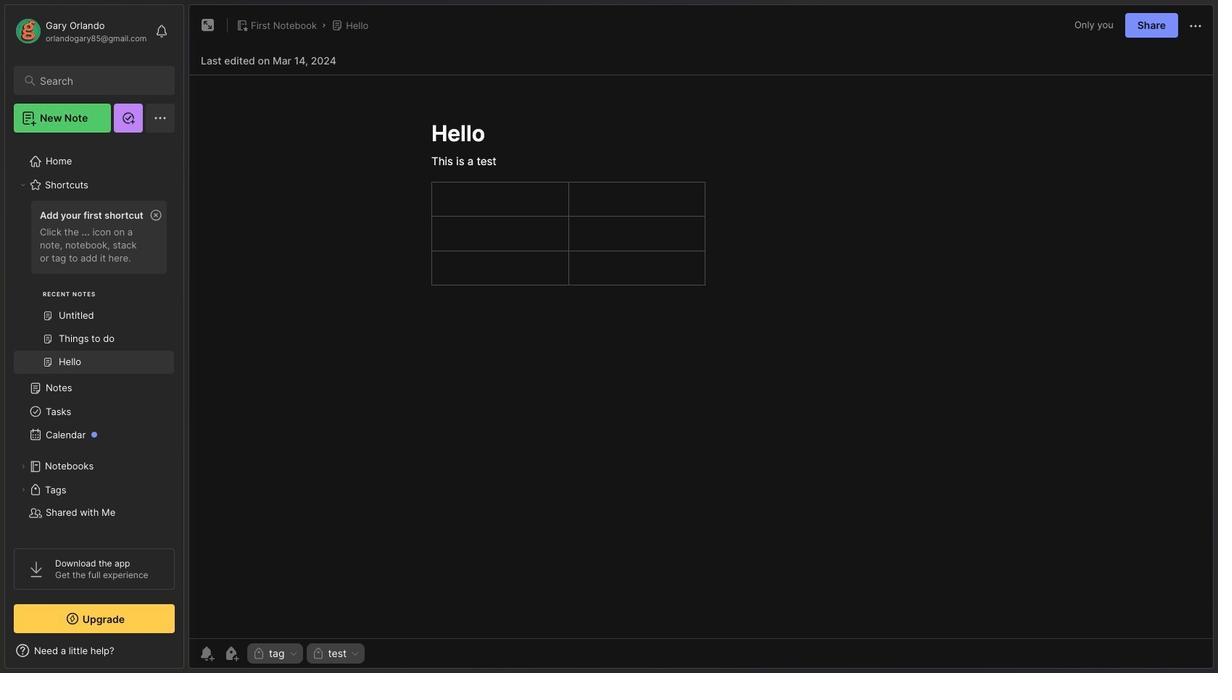 Task type: locate. For each thing, give the bounding box(es) containing it.
none search field inside "main" 'element'
[[40, 72, 162, 89]]

None search field
[[40, 72, 162, 89]]

group
[[14, 196, 174, 383]]

Search text field
[[40, 74, 162, 88]]

tree
[[5, 141, 183, 557]]

main element
[[0, 0, 189, 674]]

More actions field
[[1187, 16, 1204, 35]]

tree inside "main" 'element'
[[5, 141, 183, 557]]

Note Editor text field
[[189, 75, 1213, 639]]

more actions image
[[1187, 17, 1204, 35]]

test Tag actions field
[[347, 649, 360, 659]]



Task type: vqa. For each thing, say whether or not it's contained in the screenshot.
Expand Note image on the top left
yes



Task type: describe. For each thing, give the bounding box(es) containing it.
WHAT'S NEW field
[[5, 640, 183, 663]]

add a reminder image
[[198, 645, 215, 663]]

tag Tag actions field
[[285, 649, 298, 659]]

expand notebooks image
[[19, 463, 28, 471]]

expand tags image
[[19, 486, 28, 494]]

expand note image
[[199, 17, 217, 34]]

note window element
[[189, 4, 1214, 673]]

click to collapse image
[[183, 647, 194, 664]]

add tag image
[[223, 645, 240, 663]]

group inside "main" 'element'
[[14, 196, 174, 383]]

Account field
[[14, 17, 147, 46]]



